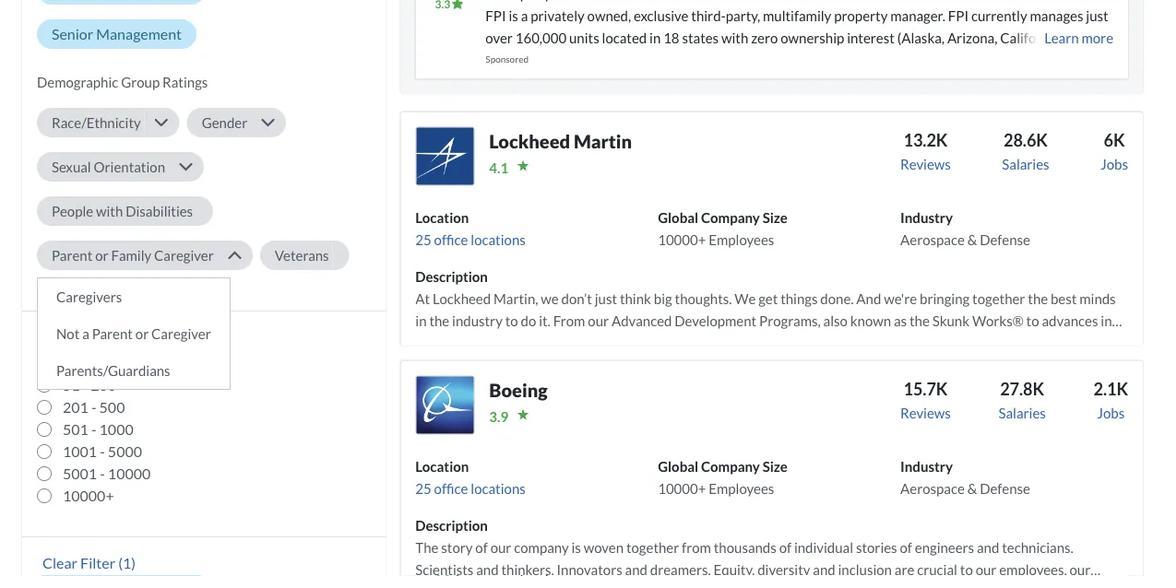 Task type: describe. For each thing, give the bounding box(es) containing it.
people
[[52, 203, 93, 220]]

2 in from the left
[[1102, 312, 1113, 329]]

demographic
[[37, 74, 118, 90]]

best
[[1051, 290, 1078, 307]]

known
[[851, 312, 892, 329]]

management
[[96, 25, 182, 43]]

5001 - 10000
[[63, 465, 151, 483]]

from
[[554, 312, 586, 329]]

5000
[[108, 443, 142, 461]]

1 vertical spatial caregiver
[[151, 326, 211, 342]]

we
[[541, 290, 559, 307]]

of
[[1066, 335, 1078, 351]]

office for lockheed martin
[[434, 231, 468, 248]]

15.7k reviews
[[901, 379, 952, 421]]

the right of
[[1081, 335, 1101, 351]]

a
[[82, 326, 89, 342]]

- for 5001
[[100, 465, 105, 483]]

demographic group ratings
[[37, 74, 208, 90]]

reviews for lockheed martin
[[901, 156, 952, 172]]

lockheed martin image
[[416, 127, 475, 186]]

0 horizontal spatial or
[[95, 247, 108, 264]]

renewable
[[416, 335, 480, 351]]

get
[[759, 290, 778, 307]]

description for description
[[416, 517, 488, 534]]

gender
[[202, 114, 248, 131]]

(1)
[[118, 555, 136, 573]]

needs
[[1027, 335, 1063, 351]]

caregivers
[[56, 289, 122, 305]]

27.8k salaries
[[999, 379, 1047, 421]]

reviews for boeing
[[901, 405, 952, 421]]

employees for lockheed martin
[[709, 231, 775, 248]]

500
[[99, 399, 125, 417]]

501
[[63, 421, 88, 439]]

filter
[[80, 555, 116, 573]]

don't
[[562, 290, 592, 307]]

sexual orientation
[[52, 159, 165, 175]]

28.6k
[[1004, 130, 1049, 150]]

4.1
[[490, 159, 509, 176]]

1
[[63, 354, 71, 372]]

and
[[857, 290, 882, 307]]

sponsored
[[486, 53, 529, 64]]

1 vertical spatial parent
[[92, 326, 133, 342]]

aerospace for boeing
[[901, 480, 965, 497]]

also
[[824, 312, 848, 329]]

51 - 200
[[63, 376, 116, 394]]

family
[[111, 247, 152, 264]]

problems
[[742, 357, 799, 373]]

3 always from the left
[[806, 335, 847, 351]]

if
[[603, 357, 611, 373]]

aerospace for lockheed martin
[[901, 231, 965, 248]]

location for boeing
[[416, 458, 469, 475]]

location for lockheed martin
[[416, 209, 469, 226]]

50
[[82, 354, 99, 372]]

salaries for lockheed martin
[[1003, 156, 1050, 172]]

office for boeing
[[434, 480, 468, 497]]

15.7k
[[904, 379, 948, 399]]

group
[[121, 74, 160, 90]]

martin
[[574, 131, 632, 153]]

1 in from the left
[[416, 312, 427, 329]]

3.9
[[490, 408, 509, 425]]

jobs for lockheed martin
[[1101, 156, 1129, 172]]

meet
[[971, 335, 1002, 351]]

figuring
[[849, 335, 896, 351]]

- for 501
[[91, 421, 96, 439]]

customers
[[506, 357, 569, 373]]

0 vertical spatial parent
[[52, 247, 93, 264]]

200
[[91, 376, 116, 394]]

25 for lockheed martin
[[416, 231, 432, 248]]

global company size 10000+ employees for boeing
[[658, 458, 788, 497]]

you're
[[614, 357, 652, 373]]

as
[[894, 312, 907, 329]]

ready
[[655, 357, 690, 373]]

jobs for boeing
[[1098, 405, 1125, 421]]

not a parent or caregiver
[[56, 326, 211, 342]]

0 vertical spatial caregiver
[[154, 247, 214, 264]]

quick
[[894, 357, 927, 373]]

don't
[[829, 357, 860, 373]]

locations for boeing
[[471, 480, 526, 497]]

check
[[985, 357, 1021, 373]]

2 always from the left
[[667, 335, 708, 351]]

to up needs
[[1027, 312, 1040, 329]]

global for lockheed martin
[[658, 209, 699, 226]]

industry for boeing
[[901, 458, 953, 475]]

to left 'solve'
[[692, 357, 705, 373]]

to left do
[[506, 312, 518, 329]]

works®
[[973, 312, 1024, 329]]

that
[[802, 357, 827, 373]]

company for boeing
[[702, 458, 760, 475]]

- for 201
[[91, 399, 96, 417]]

28.6k salaries
[[1003, 130, 1050, 172]]

sexual
[[52, 159, 91, 175]]

1 - 50
[[63, 354, 99, 372]]

martin,
[[494, 290, 539, 307]]

big
[[654, 290, 673, 307]]

0 horizontal spatial we're
[[529, 335, 562, 351]]

51
[[63, 376, 80, 394]]

out.
[[1040, 357, 1063, 373]]

size for lockheed martin
[[763, 209, 788, 226]]

senior
[[52, 25, 93, 43]]

development
[[675, 312, 757, 329]]

things
[[781, 290, 818, 307]]

the left best
[[1029, 290, 1049, 307]]

done.
[[821, 290, 854, 307]]

thoughts.
[[675, 290, 732, 307]]

1 vertical spatial size
[[163, 329, 193, 350]]

ratings
[[163, 74, 208, 90]]

industry for lockheed martin
[[901, 209, 953, 226]]



Task type: vqa. For each thing, say whether or not it's contained in the screenshot.
Customers
yes



Task type: locate. For each thing, give the bounding box(es) containing it.
- for 1001
[[100, 443, 105, 461]]

2 aerospace from the top
[[901, 480, 965, 497]]

always up ready
[[667, 335, 708, 351]]

advances
[[1043, 312, 1099, 329]]

0 vertical spatial salaries
[[1003, 156, 1050, 172]]

- for 1
[[74, 354, 79, 372]]

0 vertical spatial we're
[[884, 290, 918, 307]]

with
[[96, 203, 123, 220]]

locations for lockheed martin
[[471, 231, 526, 248]]

0 vertical spatial size
[[763, 209, 788, 226]]

industry aerospace & defense for boeing
[[901, 458, 1031, 497]]

salaries down 28.6k
[[1003, 156, 1050, 172]]

to
[[506, 312, 518, 329], [1027, 312, 1040, 329], [955, 335, 968, 351], [692, 357, 705, 373]]

real
[[1104, 335, 1127, 351]]

salaries down 27.8k
[[999, 405, 1047, 421]]

1 horizontal spatial we're
[[884, 290, 918, 307]]

out
[[899, 335, 920, 351]]

0 vertical spatial description
[[416, 268, 488, 285]]

1 location from the top
[[416, 209, 469, 226]]

size
[[763, 209, 788, 226], [163, 329, 193, 350], [763, 458, 788, 475]]

1 vertical spatial global
[[37, 329, 86, 350]]

location 25 office locations
[[416, 209, 526, 248], [416, 458, 526, 497]]

1 vertical spatial lockheed
[[433, 290, 491, 307]]

locations up 'martin,'
[[471, 231, 526, 248]]

13.2k reviews
[[901, 130, 952, 172]]

25 office locations link down the 3.9
[[416, 480, 526, 497]]

0 vertical spatial global company size 10000+ employees
[[658, 209, 788, 248]]

location 25 office locations for boeing
[[416, 458, 526, 497]]

2 vertical spatial company
[[702, 458, 760, 475]]

office
[[434, 231, 468, 248], [434, 480, 468, 497]]

1 vertical spatial we're
[[529, 335, 562, 351]]

race/ethnicity
[[52, 114, 141, 131]]

office down the lockheed martin image
[[434, 231, 468, 248]]

2 & from the top
[[968, 480, 978, 497]]

- left 5000
[[100, 443, 105, 461]]

reviews down 13.2k
[[901, 156, 952, 172]]

company for lockheed martin
[[702, 209, 760, 226]]

location down the lockheed martin image
[[416, 209, 469, 226]]

2 employees from the top
[[709, 480, 775, 497]]

parent down people
[[52, 247, 93, 264]]

senior management button
[[37, 19, 197, 49]]

description for description at lockheed martin, we don't just think big thoughts. we get things done.    and we're bringing together the best minds in the industry to do it.    from our advanced development programs, also known as the skunk works® to advances in renewable energy, we're always adapting, always innovating, and always figuring out ways to meet the needs of the real challenges our customers face.     if you're ready to solve problems that don't have quick answers,  check us out.
[[416, 268, 488, 285]]

2 industry aerospace & defense from the top
[[901, 458, 1031, 497]]

disabilities
[[126, 203, 193, 220]]

defense for lockheed martin
[[980, 231, 1031, 248]]

13.2k
[[904, 130, 948, 150]]

0 vertical spatial reviews
[[901, 156, 952, 172]]

senior management
[[52, 25, 182, 43]]

learn more link
[[1042, 26, 1114, 54]]

1 vertical spatial location
[[416, 458, 469, 475]]

innovating,
[[711, 335, 778, 351]]

1 industry aerospace & defense from the top
[[901, 209, 1031, 248]]

1 vertical spatial locations
[[471, 480, 526, 497]]

2 vertical spatial size
[[763, 458, 788, 475]]

0 vertical spatial or
[[95, 247, 108, 264]]

locations
[[471, 231, 526, 248], [471, 480, 526, 497]]

lockheed up 'industry' on the left bottom of the page
[[433, 290, 491, 307]]

people with disabilities
[[52, 203, 193, 220]]

description
[[416, 268, 488, 285], [416, 517, 488, 534]]

answers,
[[930, 357, 983, 373]]

location down the boeing image
[[416, 458, 469, 475]]

2.1k
[[1094, 379, 1129, 399]]

to up answers,
[[955, 335, 968, 351]]

2 global company size 10000+ employees from the top
[[658, 458, 788, 497]]

we're down 'it.'
[[529, 335, 562, 351]]

0 vertical spatial &
[[968, 231, 978, 248]]

us
[[1023, 357, 1037, 373]]

2 industry from the top
[[901, 458, 953, 475]]

1 vertical spatial defense
[[980, 480, 1031, 497]]

global company size 10000+ employees for lockheed martin
[[658, 209, 788, 248]]

0 vertical spatial 25
[[416, 231, 432, 248]]

0 vertical spatial locations
[[471, 231, 526, 248]]

size for boeing
[[763, 458, 788, 475]]

or up parents/guardians
[[136, 326, 149, 342]]

jobs
[[1101, 156, 1129, 172], [1098, 405, 1125, 421]]

0 vertical spatial global
[[658, 209, 699, 226]]

just
[[595, 290, 618, 307]]

- right 51
[[83, 376, 88, 394]]

the up the renewable
[[430, 312, 450, 329]]

1 vertical spatial employees
[[709, 480, 775, 497]]

2 location 25 office locations from the top
[[416, 458, 526, 497]]

1 & from the top
[[968, 231, 978, 248]]

face.
[[571, 357, 600, 373]]

&
[[968, 231, 978, 248], [968, 480, 978, 497]]

we're up as
[[884, 290, 918, 307]]

more
[[1082, 29, 1114, 46]]

learn
[[1045, 29, 1080, 46]]

10000+ for boeing
[[658, 480, 707, 497]]

location
[[416, 209, 469, 226], [416, 458, 469, 475]]

0 vertical spatial industry
[[901, 209, 953, 226]]

5001
[[63, 465, 97, 483]]

it.
[[539, 312, 551, 329]]

0 vertical spatial lockheed
[[490, 131, 571, 153]]

aerospace up bringing
[[901, 231, 965, 248]]

1001 - 5000
[[63, 443, 142, 461]]

- right 1 on the bottom left
[[74, 354, 79, 372]]

1 office from the top
[[434, 231, 468, 248]]

0 vertical spatial company
[[702, 209, 760, 226]]

salaries
[[1003, 156, 1050, 172], [999, 405, 1047, 421]]

jobs inside 2.1k jobs
[[1098, 405, 1125, 421]]

1 vertical spatial location 25 office locations
[[416, 458, 526, 497]]

2 horizontal spatial always
[[806, 335, 847, 351]]

25 office locations link for boeing
[[416, 480, 526, 497]]

1 vertical spatial or
[[136, 326, 149, 342]]

caregiver
[[154, 247, 214, 264], [151, 326, 211, 342]]

boeing
[[490, 380, 548, 402]]

0 vertical spatial office
[[434, 231, 468, 248]]

industry
[[452, 312, 503, 329]]

energy,
[[482, 335, 526, 351]]

2 25 office locations link from the top
[[416, 480, 526, 497]]

global company size
[[37, 329, 193, 350]]

industry down 13.2k reviews
[[901, 209, 953, 226]]

25 down the boeing image
[[416, 480, 432, 497]]

0 vertical spatial location 25 office locations
[[416, 209, 526, 248]]

always up face.
[[565, 335, 606, 351]]

the up check
[[1005, 335, 1025, 351]]

reviews down the '15.7k'
[[901, 405, 952, 421]]

201
[[63, 399, 88, 417]]

0 vertical spatial defense
[[980, 231, 1031, 248]]

veterans
[[275, 247, 329, 264]]

defense down 27.8k salaries
[[980, 480, 1031, 497]]

global for boeing
[[658, 458, 699, 475]]

aerospace down 15.7k reviews
[[901, 480, 965, 497]]

25 for boeing
[[416, 480, 432, 497]]

in up real
[[1102, 312, 1113, 329]]

employees for boeing
[[709, 480, 775, 497]]

1 vertical spatial 25
[[416, 480, 432, 497]]

201 - 500
[[63, 399, 125, 417]]

advanced
[[612, 312, 672, 329]]

industry aerospace & defense for lockheed martin
[[901, 209, 1031, 248]]

& for boeing
[[968, 480, 978, 497]]

employees
[[709, 231, 775, 248], [709, 480, 775, 497]]

location 25 office locations for lockheed martin
[[416, 209, 526, 248]]

1 vertical spatial salaries
[[999, 405, 1047, 421]]

1 vertical spatial global company size 10000+ employees
[[658, 458, 788, 497]]

2 25 from the top
[[416, 480, 432, 497]]

boeing image
[[416, 376, 475, 435]]

10000+
[[658, 231, 707, 248], [658, 480, 707, 497], [63, 487, 114, 505]]

industry down 15.7k reviews
[[901, 458, 953, 475]]

1 vertical spatial our
[[482, 357, 503, 373]]

jobs down 6k
[[1101, 156, 1129, 172]]

office down the boeing image
[[434, 480, 468, 497]]

in down at
[[416, 312, 427, 329]]

0 vertical spatial location
[[416, 209, 469, 226]]

2.1k jobs
[[1094, 379, 1129, 421]]

industry
[[901, 209, 953, 226], [901, 458, 953, 475]]

- for 51
[[83, 376, 88, 394]]

27.8k
[[1001, 379, 1045, 399]]

1 global company size 10000+ employees from the top
[[658, 209, 788, 248]]

2 vertical spatial global
[[658, 458, 699, 475]]

1 horizontal spatial in
[[1102, 312, 1113, 329]]

lockheed up 4.1 at the top
[[490, 131, 571, 153]]

our down just
[[588, 312, 609, 329]]

-
[[74, 354, 79, 372], [83, 376, 88, 394], [91, 399, 96, 417], [91, 421, 96, 439], [100, 443, 105, 461], [100, 465, 105, 483]]

together
[[973, 290, 1026, 307]]

- right 501 at the bottom
[[91, 421, 96, 439]]

not
[[56, 326, 80, 342]]

orientation
[[94, 159, 165, 175]]

1 location 25 office locations from the top
[[416, 209, 526, 248]]

2 locations from the top
[[471, 480, 526, 497]]

jobs down 2.1k
[[1098, 405, 1125, 421]]

clear filter (1)
[[42, 555, 136, 573]]

solve
[[708, 357, 739, 373]]

2 office from the top
[[434, 480, 468, 497]]

description inside the description at lockheed martin, we don't just think big thoughts. we get things done.    and we're bringing together the best minds in the industry to do it.    from our advanced development programs, also known as the skunk works® to advances in renewable energy, we're always adapting, always innovating, and always figuring out ways to meet the needs of the real challenges our customers face.     if you're ready to solve problems that don't have quick answers,  check us out.
[[416, 268, 488, 285]]

industry aerospace & defense
[[901, 209, 1031, 248], [901, 458, 1031, 497]]

1 vertical spatial company
[[89, 329, 159, 350]]

0 vertical spatial employees
[[709, 231, 775, 248]]

description at lockheed martin, we don't just think big thoughts. we get things done.    and we're bringing together the best minds in the industry to do it.    from our advanced development programs, also known as the skunk works® to advances in renewable energy, we're always adapting, always innovating, and always figuring out ways to meet the needs of the real challenges our customers face.     if you're ready to solve problems that don't have quick answers,  check us out.
[[416, 268, 1127, 373]]

location 25 office locations down 4.1 at the top
[[416, 209, 526, 248]]

& for lockheed martin
[[968, 231, 978, 248]]

- right 201
[[91, 399, 96, 417]]

caregiver up parents/guardians
[[151, 326, 211, 342]]

clear filter (1) button
[[37, 554, 141, 574]]

caregiver down disabilities at the top of the page
[[154, 247, 214, 264]]

global
[[658, 209, 699, 226], [37, 329, 86, 350], [658, 458, 699, 475]]

salaries for boeing
[[999, 405, 1047, 421]]

2 location from the top
[[416, 458, 469, 475]]

location 25 office locations down the 3.9
[[416, 458, 526, 497]]

2 reviews from the top
[[901, 405, 952, 421]]

0 vertical spatial aerospace
[[901, 231, 965, 248]]

1 reviews from the top
[[901, 156, 952, 172]]

25 up at
[[416, 231, 432, 248]]

1 vertical spatial description
[[416, 517, 488, 534]]

1 horizontal spatial always
[[667, 335, 708, 351]]

programs,
[[760, 312, 821, 329]]

1 vertical spatial aerospace
[[901, 480, 965, 497]]

1 25 office locations link from the top
[[416, 231, 526, 248]]

501 - 1000
[[63, 421, 134, 439]]

0 vertical spatial 25 office locations link
[[416, 231, 526, 248]]

0 vertical spatial industry aerospace & defense
[[901, 209, 1031, 248]]

6k jobs
[[1101, 130, 1129, 172]]

1 horizontal spatial or
[[136, 326, 149, 342]]

industry aerospace & defense down 15.7k reviews
[[901, 458, 1031, 497]]

2 description from the top
[[416, 517, 488, 534]]

1 vertical spatial 25 office locations link
[[416, 480, 526, 497]]

1 defense from the top
[[980, 231, 1031, 248]]

1 locations from the top
[[471, 231, 526, 248]]

defense
[[980, 231, 1031, 248], [980, 480, 1031, 497]]

- down 1001 - 5000
[[100, 465, 105, 483]]

lockheed inside the description at lockheed martin, we don't just think big thoughts. we get things done.    and we're bringing together the best minds in the industry to do it.    from our advanced development programs, also known as the skunk works® to advances in renewable energy, we're always adapting, always innovating, and always figuring out ways to meet the needs of the real challenges our customers face.     if you're ready to solve problems that don't have quick answers,  check us out.
[[433, 290, 491, 307]]

locations down the 3.9
[[471, 480, 526, 497]]

0 vertical spatial our
[[588, 312, 609, 329]]

industry aerospace & defense up bringing
[[901, 209, 1031, 248]]

1 horizontal spatial our
[[588, 312, 609, 329]]

learn more sponsored
[[486, 29, 1114, 64]]

parent or family caregiver
[[52, 247, 214, 264]]

parent right the a
[[92, 326, 133, 342]]

and
[[781, 335, 803, 351]]

1 always from the left
[[565, 335, 606, 351]]

0 vertical spatial jobs
[[1101, 156, 1129, 172]]

10000+ for lockheed martin
[[658, 231, 707, 248]]

or left family
[[95, 247, 108, 264]]

0 horizontal spatial in
[[416, 312, 427, 329]]

0 horizontal spatial always
[[565, 335, 606, 351]]

1 aerospace from the top
[[901, 231, 965, 248]]

in
[[416, 312, 427, 329], [1102, 312, 1113, 329]]

defense for boeing
[[980, 480, 1031, 497]]

1 employees from the top
[[709, 231, 775, 248]]

1 25 from the top
[[416, 231, 432, 248]]

defense up together
[[980, 231, 1031, 248]]

25 office locations link up 'martin,'
[[416, 231, 526, 248]]

1000
[[99, 421, 134, 439]]

1 vertical spatial reviews
[[901, 405, 952, 421]]

we
[[735, 290, 756, 307]]

1 vertical spatial industry
[[901, 458, 953, 475]]

1 vertical spatial industry aerospace & defense
[[901, 458, 1031, 497]]

global company size 10000+ employees
[[658, 209, 788, 248], [658, 458, 788, 497]]

2 defense from the top
[[980, 480, 1031, 497]]

1 vertical spatial office
[[434, 480, 468, 497]]

1 description from the top
[[416, 268, 488, 285]]

our down energy,
[[482, 357, 503, 373]]

1 industry from the top
[[901, 209, 953, 226]]

0 horizontal spatial our
[[482, 357, 503, 373]]

1 vertical spatial jobs
[[1098, 405, 1125, 421]]

10000
[[108, 465, 151, 483]]

bringing
[[920, 290, 970, 307]]

1001
[[63, 443, 97, 461]]

1 vertical spatial &
[[968, 480, 978, 497]]

25 office locations link for lockheed martin
[[416, 231, 526, 248]]

always down also
[[806, 335, 847, 351]]



